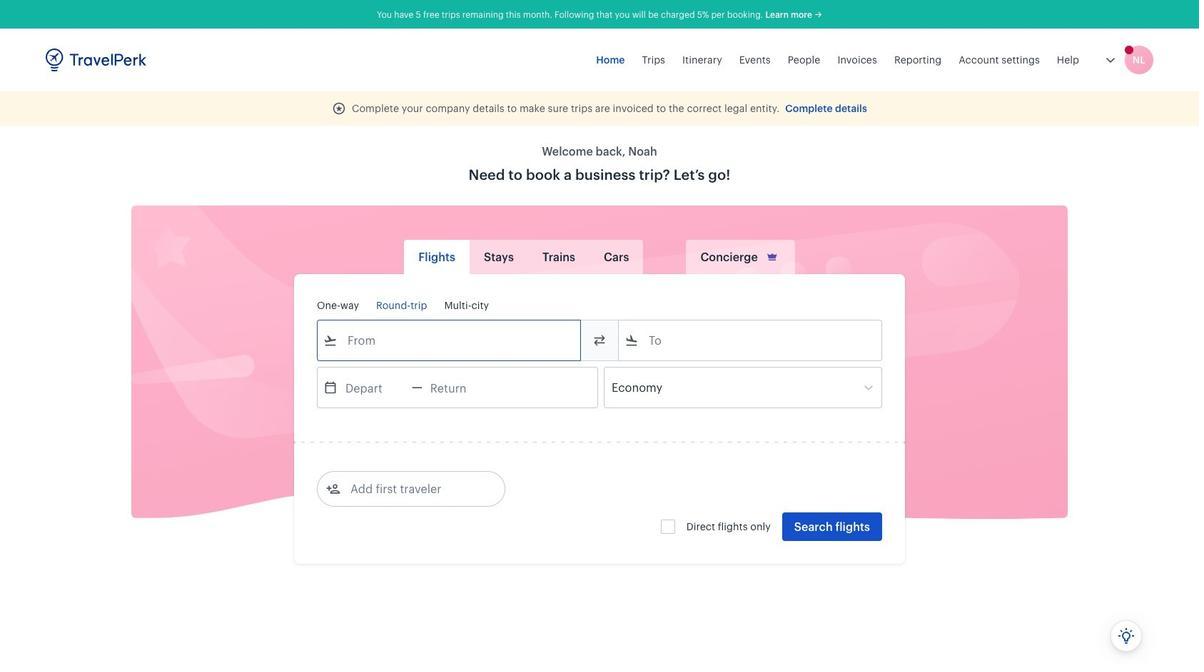 Task type: locate. For each thing, give the bounding box(es) containing it.
Return text field
[[423, 368, 497, 408]]

From search field
[[338, 329, 562, 352]]



Task type: describe. For each thing, give the bounding box(es) containing it.
Add first traveler search field
[[341, 478, 489, 500]]

To search field
[[639, 329, 863, 352]]

Depart text field
[[338, 368, 412, 408]]



